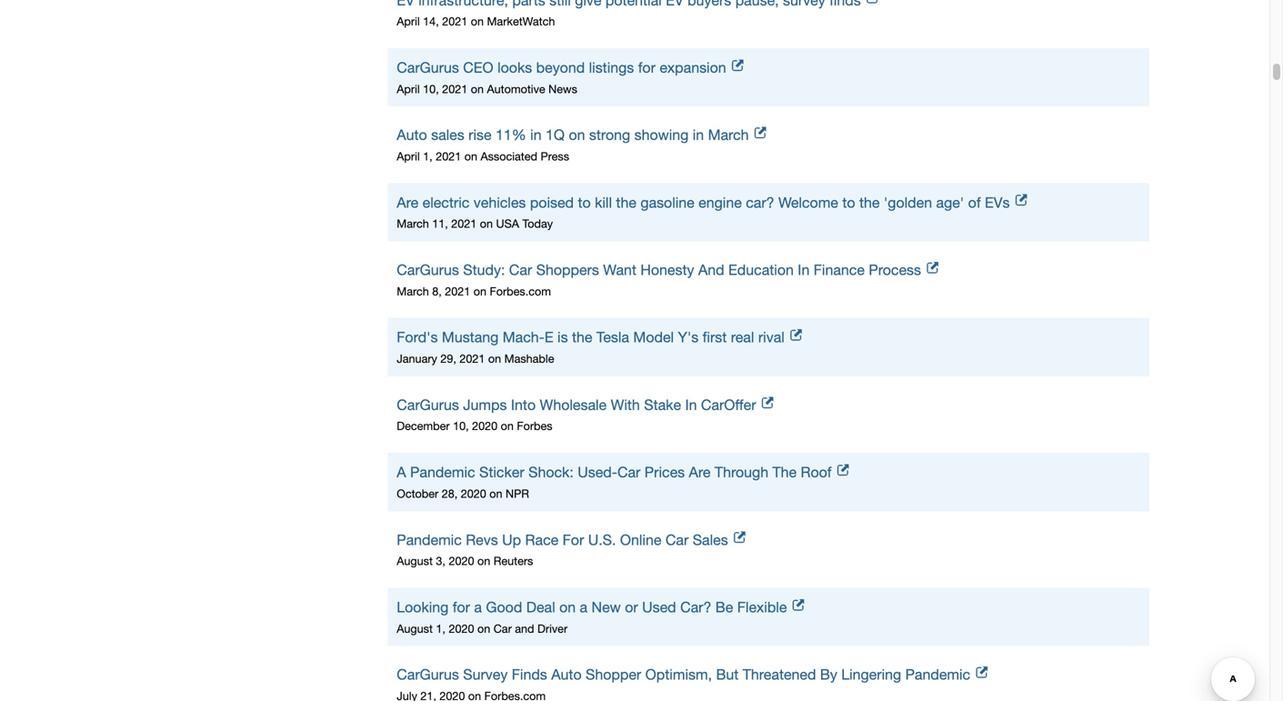 Task type: vqa. For each thing, say whether or not it's contained in the screenshot.
in-
no



Task type: describe. For each thing, give the bounding box(es) containing it.
shopper
[[586, 666, 641, 683]]

study:
[[463, 262, 505, 278]]

today
[[522, 217, 553, 230]]

age'
[[936, 194, 964, 211]]

march for shoppers
[[397, 285, 429, 298]]

honesty
[[641, 262, 694, 278]]

march 11, 2021 on usa today
[[397, 217, 553, 230]]

welcome
[[779, 194, 838, 211]]

1 horizontal spatial auto
[[551, 666, 582, 683]]

for
[[563, 531, 584, 548]]

1 horizontal spatial are
[[689, 464, 711, 481]]

model
[[633, 329, 674, 346]]

used
[[642, 599, 676, 616]]

new
[[592, 599, 621, 616]]

e
[[545, 329, 554, 346]]

december
[[397, 420, 450, 433]]

evs
[[985, 194, 1010, 211]]

into
[[511, 396, 536, 413]]

april for cargurus ceo looks beyond listings for expansion
[[397, 82, 420, 95]]

listings
[[589, 59, 634, 76]]

ford's mustang mach-e is the tesla model y's first real rival link
[[397, 327, 1141, 348]]

stake
[[644, 396, 681, 413]]

are electric vehicles poised to kill the gasoline engine car? welcome to the 'golden age' of evs link
[[397, 192, 1141, 213]]

0 horizontal spatial the
[[572, 329, 593, 346]]

y's
[[678, 329, 699, 346]]

11,
[[432, 217, 448, 230]]

auto sales rise 11% in 1q on strong showing in march
[[397, 127, 749, 143]]

poised
[[530, 194, 574, 211]]

october
[[397, 487, 439, 500]]

online
[[620, 531, 662, 548]]

april 1, 2021 on associated press
[[397, 150, 569, 163]]

first
[[703, 329, 727, 346]]

shock:
[[529, 464, 574, 481]]

threatened
[[743, 666, 816, 683]]

vehicles
[[474, 194, 526, 211]]

car up forbes.com
[[509, 262, 532, 278]]

1 vertical spatial for
[[453, 599, 470, 616]]

2020 for for
[[449, 622, 474, 635]]

or
[[625, 599, 638, 616]]

showing
[[634, 127, 689, 143]]

on for into
[[501, 420, 514, 433]]

mach-
[[503, 329, 545, 346]]

looking
[[397, 599, 449, 616]]

optimism,
[[645, 666, 712, 683]]

used-
[[578, 464, 618, 481]]

on left marketwatch
[[471, 15, 484, 28]]

10, for ceo
[[423, 82, 439, 95]]

on for car
[[474, 285, 487, 298]]

on for rise
[[465, 150, 477, 163]]

news
[[549, 82, 577, 95]]

a
[[397, 464, 406, 481]]

ford's
[[397, 329, 438, 346]]

sales
[[693, 531, 728, 548]]

looks
[[498, 59, 532, 76]]

on right '1q'
[[569, 127, 585, 143]]

car left prices
[[618, 464, 641, 481]]

2 in from the left
[[693, 127, 704, 143]]

pandemic revs up race for u.s. online car sales link
[[397, 530, 1141, 550]]

on up driver
[[559, 599, 576, 616]]

1 a from the left
[[474, 599, 482, 616]]

mustang
[[442, 329, 499, 346]]

1 april from the top
[[397, 15, 420, 28]]

2021 for sales
[[436, 150, 461, 163]]

rise
[[469, 127, 492, 143]]

march 8, 2021 on forbes.com
[[397, 285, 551, 298]]

2021 for mustang
[[460, 352, 485, 365]]

0 horizontal spatial auto
[[397, 127, 427, 143]]

education
[[729, 262, 794, 278]]

january
[[397, 352, 437, 365]]

cargurus ceo looks beyond listings for expansion
[[397, 59, 726, 76]]

deal
[[526, 599, 555, 616]]

on for mach-
[[488, 352, 501, 365]]

1 in from the left
[[530, 127, 542, 143]]

car down good
[[494, 622, 512, 635]]

august 1, 2020 on car and driver
[[397, 622, 568, 635]]

'golden
[[884, 194, 932, 211]]

august for pandemic revs up race for u.s. online car sales
[[397, 554, 433, 568]]

forbes.com
[[490, 285, 551, 298]]

on for a
[[477, 622, 490, 635]]

28,
[[442, 487, 458, 500]]

caroffer
[[701, 396, 756, 413]]

and
[[698, 262, 725, 278]]

kill
[[595, 194, 612, 211]]

december 10, 2020 on forbes
[[397, 420, 553, 433]]

2021 for ceo
[[442, 82, 468, 95]]

1, for auto
[[423, 150, 433, 163]]

0 vertical spatial for
[[638, 59, 656, 76]]

april for auto sales rise 11% in 1q on strong showing in march
[[397, 150, 420, 163]]

cargurus survey finds auto shopper optimism, but threatened by lingering pandemic
[[397, 666, 971, 683]]

on for vehicles
[[480, 217, 493, 230]]

finance
[[814, 262, 865, 278]]

0 vertical spatial march
[[708, 127, 749, 143]]

auto sales rise 11% in 1q on strong showing in march link
[[397, 125, 1141, 145]]

but
[[716, 666, 739, 683]]

2020 for revs
[[449, 554, 474, 568]]

cargurus jumps into wholesale with stake in caroffer link
[[397, 395, 1141, 415]]

29,
[[441, 352, 456, 365]]

august 3, 2020 on reuters
[[397, 554, 533, 568]]

electric
[[423, 194, 470, 211]]

2021 right 14,
[[442, 15, 468, 28]]

2021 for electric
[[451, 217, 477, 230]]

a pandemic sticker shock: used-car prices are through the roof link
[[397, 462, 1141, 483]]

forbes
[[517, 420, 553, 433]]

cargurus jumps into wholesale with stake in caroffer
[[397, 396, 756, 413]]

revs
[[466, 531, 498, 548]]

process
[[869, 262, 921, 278]]

2 horizontal spatial the
[[859, 194, 880, 211]]

looking for a good deal on a new or used car? be flexible
[[397, 599, 787, 616]]

april 14, 2021 on marketwatch
[[397, 15, 555, 28]]

1 vertical spatial in
[[685, 396, 697, 413]]

cargurus study: car shoppers want honesty and education in finance process link
[[397, 260, 1141, 280]]



Task type: locate. For each thing, give the bounding box(es) containing it.
want
[[603, 262, 637, 278]]

3 cargurus from the top
[[397, 396, 459, 413]]

prices
[[645, 464, 685, 481]]

0 vertical spatial are
[[397, 194, 419, 211]]

ceo
[[463, 59, 494, 76]]

on
[[471, 15, 484, 28], [471, 82, 484, 95], [569, 127, 585, 143], [465, 150, 477, 163], [480, 217, 493, 230], [474, 285, 487, 298], [488, 352, 501, 365], [501, 420, 514, 433], [490, 487, 503, 500], [477, 554, 490, 568], [559, 599, 576, 616], [477, 622, 490, 635]]

cargurus survey finds auto shopper optimism, but threatened by lingering pandemic link
[[397, 665, 1141, 685]]

1 horizontal spatial 1,
[[436, 622, 446, 635]]

for up the august 1, 2020 on car and driver
[[453, 599, 470, 616]]

the
[[616, 194, 637, 211], [859, 194, 880, 211], [572, 329, 593, 346]]

2021 right '11,'
[[451, 217, 477, 230]]

cargurus for cargurus study: car shoppers want honesty and education in finance process
[[397, 262, 459, 278]]

1 vertical spatial are
[[689, 464, 711, 481]]

2021 down mustang at the left top of the page
[[460, 352, 485, 365]]

2020 right 28,
[[461, 487, 486, 500]]

with
[[611, 396, 640, 413]]

cargurus up december
[[397, 396, 459, 413]]

1, for looking
[[436, 622, 446, 635]]

car left sales
[[666, 531, 689, 548]]

lingering
[[842, 666, 901, 683]]

on for looks
[[471, 82, 484, 95]]

finds
[[512, 666, 547, 683]]

pandemic up 28,
[[410, 464, 475, 481]]

expansion
[[660, 59, 726, 76]]

0 vertical spatial in
[[798, 262, 810, 278]]

looking for a good deal on a new or used car? be flexible link
[[397, 597, 1141, 618]]

car?
[[680, 599, 712, 616]]

april 10, 2021 on automotive news
[[397, 82, 577, 95]]

in
[[530, 127, 542, 143], [693, 127, 704, 143]]

1 vertical spatial august
[[397, 622, 433, 635]]

march for poised
[[397, 217, 429, 230]]

auto
[[397, 127, 427, 143], [551, 666, 582, 683]]

auto left 'sales'
[[397, 127, 427, 143]]

a
[[474, 599, 482, 616], [580, 599, 588, 616]]

1 horizontal spatial in
[[798, 262, 810, 278]]

august
[[397, 554, 433, 568], [397, 622, 433, 635]]

august for looking for a good deal on a new or used car? be flexible
[[397, 622, 433, 635]]

on down rise
[[465, 150, 477, 163]]

pandemic up 3, at the bottom
[[397, 531, 462, 548]]

0 vertical spatial pandemic
[[410, 464, 475, 481]]

to left kill
[[578, 194, 591, 211]]

on down the ceo
[[471, 82, 484, 95]]

2 april from the top
[[397, 82, 420, 95]]

cargurus ceo looks beyond listings for expansion link
[[397, 57, 1141, 78]]

tesla
[[597, 329, 629, 346]]

2020 for pandemic
[[461, 487, 486, 500]]

1q
[[546, 127, 565, 143]]

ford's mustang mach-e is the tesla model y's first real rival
[[397, 329, 785, 346]]

1 to from the left
[[578, 194, 591, 211]]

on down "revs"
[[477, 554, 490, 568]]

october 28, 2020 on npr
[[397, 487, 529, 500]]

through
[[715, 464, 769, 481]]

on left 'npr'
[[490, 487, 503, 500]]

reuters
[[494, 554, 533, 568]]

1 horizontal spatial in
[[693, 127, 704, 143]]

january 29, 2021 on mashable
[[397, 352, 554, 365]]

on down study:
[[474, 285, 487, 298]]

of
[[968, 194, 981, 211]]

the left 'golden
[[859, 194, 880, 211]]

by
[[820, 666, 837, 683]]

usa
[[496, 217, 519, 230]]

u.s.
[[588, 531, 616, 548]]

cargurus left survey on the left bottom of the page
[[397, 666, 459, 683]]

1 vertical spatial 10,
[[453, 420, 469, 433]]

in right stake
[[685, 396, 697, 413]]

2020 down jumps
[[472, 420, 498, 433]]

are right prices
[[689, 464, 711, 481]]

the
[[773, 464, 797, 481]]

roof
[[801, 464, 832, 481]]

2020 right 3, at the bottom
[[449, 554, 474, 568]]

cargurus for cargurus ceo looks beyond listings for expansion
[[397, 59, 459, 76]]

wholesale
[[540, 396, 607, 413]]

cargurus up the 8,
[[397, 262, 459, 278]]

10, for jumps
[[453, 420, 469, 433]]

10, up 'sales'
[[423, 82, 439, 95]]

gasoline
[[641, 194, 695, 211]]

april
[[397, 15, 420, 28], [397, 82, 420, 95], [397, 150, 420, 163]]

3 april from the top
[[397, 150, 420, 163]]

the right is
[[572, 329, 593, 346]]

shoppers
[[536, 262, 599, 278]]

0 horizontal spatial for
[[453, 599, 470, 616]]

2 august from the top
[[397, 622, 433, 635]]

0 vertical spatial 1,
[[423, 150, 433, 163]]

for
[[638, 59, 656, 76], [453, 599, 470, 616]]

a up the august 1, 2020 on car and driver
[[474, 599, 482, 616]]

10,
[[423, 82, 439, 95], [453, 420, 469, 433]]

0 horizontal spatial 10,
[[423, 82, 439, 95]]

0 vertical spatial august
[[397, 554, 433, 568]]

on down into
[[501, 420, 514, 433]]

0 horizontal spatial to
[[578, 194, 591, 211]]

0 vertical spatial april
[[397, 15, 420, 28]]

0 vertical spatial auto
[[397, 127, 427, 143]]

0 vertical spatial 10,
[[423, 82, 439, 95]]

jumps
[[463, 396, 507, 413]]

pandemic
[[410, 464, 475, 481], [397, 531, 462, 548], [906, 666, 971, 683]]

0 horizontal spatial in
[[530, 127, 542, 143]]

be
[[716, 599, 733, 616]]

0 horizontal spatial a
[[474, 599, 482, 616]]

0 horizontal spatial are
[[397, 194, 419, 211]]

are
[[397, 194, 419, 211], [689, 464, 711, 481]]

2020 up survey on the left bottom of the page
[[449, 622, 474, 635]]

march left the 8,
[[397, 285, 429, 298]]

1 horizontal spatial to
[[843, 194, 855, 211]]

10, down jumps
[[453, 420, 469, 433]]

1 horizontal spatial 10,
[[453, 420, 469, 433]]

pandemic revs up race for u.s. online car sales
[[397, 531, 728, 548]]

strong
[[589, 127, 630, 143]]

are left electric
[[397, 194, 419, 211]]

1 vertical spatial 1,
[[436, 622, 446, 635]]

a left new
[[580, 599, 588, 616]]

press
[[541, 150, 569, 163]]

on left usa
[[480, 217, 493, 230]]

engine
[[699, 194, 742, 211]]

1 august from the top
[[397, 554, 433, 568]]

in right showing on the top of the page
[[693, 127, 704, 143]]

august left 3, at the bottom
[[397, 554, 433, 568]]

0 horizontal spatial in
[[685, 396, 697, 413]]

1 horizontal spatial the
[[616, 194, 637, 211]]

mashable
[[504, 352, 554, 365]]

survey
[[463, 666, 508, 683]]

2 a from the left
[[580, 599, 588, 616]]

cargurus down 14,
[[397, 59, 459, 76]]

2 cargurus from the top
[[397, 262, 459, 278]]

up
[[502, 531, 521, 548]]

for right listings
[[638, 59, 656, 76]]

2 to from the left
[[843, 194, 855, 211]]

auto right finds
[[551, 666, 582, 683]]

8,
[[432, 285, 442, 298]]

in left finance
[[798, 262, 810, 278]]

1 vertical spatial pandemic
[[397, 531, 462, 548]]

cargurus for cargurus jumps into wholesale with stake in caroffer
[[397, 396, 459, 413]]

2020 for jumps
[[472, 420, 498, 433]]

march right showing on the top of the page
[[708, 127, 749, 143]]

14,
[[423, 15, 439, 28]]

1, down looking
[[436, 622, 446, 635]]

2021 down 'sales'
[[436, 150, 461, 163]]

march
[[708, 127, 749, 143], [397, 217, 429, 230], [397, 285, 429, 298]]

1 vertical spatial april
[[397, 82, 420, 95]]

on down good
[[477, 622, 490, 635]]

automotive
[[487, 82, 545, 95]]

3,
[[436, 554, 446, 568]]

pandemic right lingering at the bottom right of the page
[[906, 666, 971, 683]]

on down mustang at the left top of the page
[[488, 352, 501, 365]]

on for sticker
[[490, 487, 503, 500]]

0 horizontal spatial 1,
[[423, 150, 433, 163]]

march left '11,'
[[397, 217, 429, 230]]

2021 for study:
[[445, 285, 470, 298]]

the right kill
[[616, 194, 637, 211]]

are inside 'link'
[[397, 194, 419, 211]]

is
[[558, 329, 568, 346]]

to right welcome
[[843, 194, 855, 211]]

2 vertical spatial pandemic
[[906, 666, 971, 683]]

sales
[[431, 127, 465, 143]]

driver
[[538, 622, 568, 635]]

1 vertical spatial march
[[397, 217, 429, 230]]

cargurus
[[397, 59, 459, 76], [397, 262, 459, 278], [397, 396, 459, 413], [397, 666, 459, 683]]

flexible
[[737, 599, 787, 616]]

1 horizontal spatial a
[[580, 599, 588, 616]]

1 cargurus from the top
[[397, 59, 459, 76]]

1 vertical spatial auto
[[551, 666, 582, 683]]

august down looking
[[397, 622, 433, 635]]

1, down 'sales'
[[423, 150, 433, 163]]

4 cargurus from the top
[[397, 666, 459, 683]]

2021 down the ceo
[[442, 82, 468, 95]]

associated
[[481, 150, 538, 163]]

2 vertical spatial april
[[397, 150, 420, 163]]

11%
[[496, 127, 526, 143]]

2021 right the 8,
[[445, 285, 470, 298]]

cargurus for cargurus survey finds auto shopper optimism, but threatened by lingering pandemic
[[397, 666, 459, 683]]

to
[[578, 194, 591, 211], [843, 194, 855, 211]]

on for up
[[477, 554, 490, 568]]

race
[[525, 531, 559, 548]]

in left '1q'
[[530, 127, 542, 143]]

rival
[[758, 329, 785, 346]]

2 vertical spatial march
[[397, 285, 429, 298]]

1 horizontal spatial for
[[638, 59, 656, 76]]



